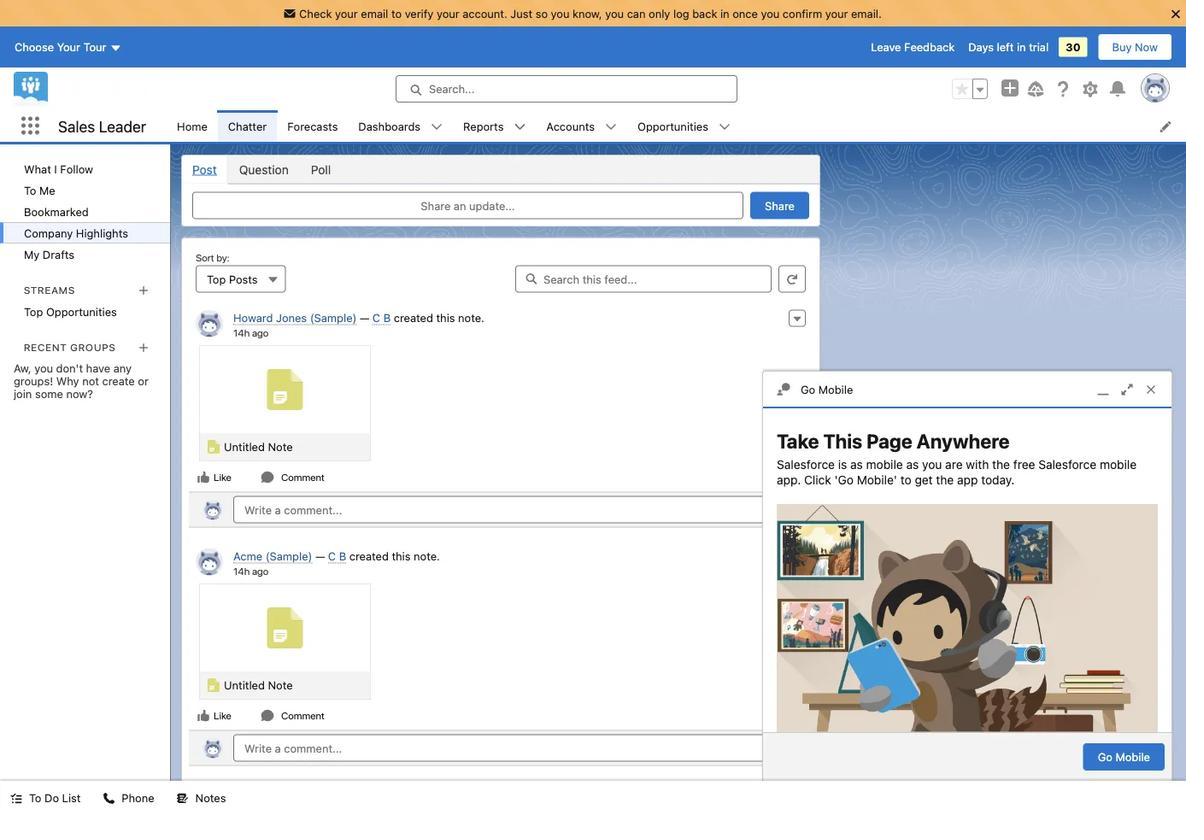 Task type: describe. For each thing, give the bounding box(es) containing it.
acme (sample) — c b created this note. 14h ago
[[233, 550, 440, 577]]

1 as from the left
[[851, 458, 863, 472]]

buy now
[[1113, 41, 1158, 53]]

reports
[[463, 120, 504, 132]]

recent groups
[[24, 341, 116, 353]]

poll link
[[300, 156, 342, 183]]

click
[[804, 473, 831, 487]]

forecasts
[[287, 120, 338, 132]]

free
[[1014, 458, 1036, 472]]

trial
[[1029, 41, 1049, 53]]

2 mobile from the left
[[1100, 458, 1137, 472]]

why
[[56, 375, 79, 387]]

home link
[[167, 110, 218, 142]]

buy
[[1113, 41, 1132, 53]]

share for share
[[765, 199, 795, 212]]

phone
[[122, 792, 154, 805]]

text default image inside phone button
[[103, 793, 115, 805]]

phone button
[[93, 781, 165, 815]]

howard jones (sample) link
[[233, 312, 357, 325]]

2 as from the left
[[907, 458, 919, 472]]

— inside the howard jones (sample) — c b created this note. 14h ago
[[360, 312, 370, 324]]

3 c b, 14h ago element from the top
[[189, 780, 813, 815]]

chatter
[[228, 120, 267, 132]]

'go
[[835, 473, 854, 487]]

like button for acme (sample)
[[196, 708, 232, 724]]

not
[[82, 375, 99, 387]]

my
[[24, 248, 40, 261]]

you right so
[[551, 7, 570, 20]]

post
[[192, 162, 217, 177]]

you left can
[[605, 7, 624, 20]]

acme
[[233, 550, 262, 563]]

search... button
[[396, 75, 738, 103]]

company highlights link
[[0, 222, 170, 244]]

c b link for c
[[373, 312, 391, 325]]

this inside acme (sample) — c b created this note. 14h ago
[[392, 550, 411, 563]]

days left in trial
[[969, 41, 1049, 53]]

home
[[177, 120, 208, 132]]

know,
[[573, 7, 602, 20]]

groups
[[70, 341, 116, 353]]

c b, 14h ago element for this write a comment... text box
[[189, 303, 813, 492]]

choose your tour
[[15, 41, 106, 53]]

top for top posts
[[207, 273, 226, 285]]

0 vertical spatial the
[[993, 458, 1010, 472]]

1 vertical spatial in
[[1017, 41, 1026, 53]]

notes
[[195, 792, 226, 805]]

email.
[[851, 7, 882, 20]]

app.
[[777, 473, 801, 487]]

comment button for jones
[[260, 470, 325, 485]]

reports list item
[[453, 110, 536, 142]]

Sort by: button
[[196, 265, 286, 293]]

just
[[511, 7, 533, 20]]

why not create or join some now?
[[14, 375, 149, 400]]

take this page anywhere salesforce is as mobile as you are with the free salesforce mobile app. click 'go mobile' to get the app today.
[[777, 430, 1137, 487]]

get
[[915, 473, 933, 487]]

to inside take this page anywhere salesforce is as mobile as you are with the free salesforce mobile app. click 'go mobile' to get the app today.
[[901, 473, 912, 487]]

today.
[[981, 473, 1015, 487]]

c inside the howard jones (sample) — c b created this note. 14h ago
[[373, 312, 380, 324]]

question link
[[228, 156, 300, 183]]

list
[[62, 792, 81, 805]]

your
[[57, 41, 80, 53]]

untitled note for acme
[[224, 679, 293, 692]]

recent groups link
[[24, 341, 116, 353]]

untitled note for howard
[[224, 441, 293, 453]]

company
[[24, 227, 73, 239]]

check your email to verify your account. just so you know, you can only log back in once you confirm your email.
[[299, 7, 882, 20]]

or
[[138, 375, 149, 387]]

do
[[45, 792, 59, 805]]

14h ago link for howard
[[233, 327, 269, 338]]

streams link
[[24, 284, 75, 296]]

untitled for acme
[[224, 679, 265, 692]]

note. inside the howard jones (sample) — c b created this note. 14h ago
[[458, 312, 485, 324]]

text default image inside notes button
[[177, 793, 189, 805]]

comment for (sample)
[[281, 710, 325, 722]]

share an update...
[[421, 199, 515, 212]]

to inside button
[[29, 792, 41, 805]]

text default image inside opportunities list item
[[719, 121, 731, 133]]

so
[[536, 7, 548, 20]]

don't
[[56, 362, 83, 375]]

dashboards link
[[348, 110, 431, 142]]

you inside take this page anywhere salesforce is as mobile as you are with the free salesforce mobile app. click 'go mobile' to get the app today.
[[922, 458, 942, 472]]

buy now button
[[1098, 33, 1173, 61]]

top opportunities
[[24, 305, 117, 318]]

now
[[1135, 41, 1158, 53]]

share button
[[751, 192, 809, 219]]

email
[[361, 7, 388, 20]]

like for acme
[[214, 710, 232, 722]]

drafts
[[43, 248, 74, 261]]

leave feedback
[[871, 41, 955, 53]]

text default image inside accounts list item
[[605, 121, 617, 133]]

you inside aw, you don't have any groups!
[[34, 362, 53, 375]]

created inside acme (sample) — c b created this note. 14h ago
[[349, 550, 389, 563]]

jones
[[276, 312, 307, 324]]

sort
[[196, 252, 214, 264]]

top for top opportunities
[[24, 305, 43, 318]]

(sample) inside acme (sample) — c b created this note. 14h ago
[[266, 550, 312, 563]]

3 your from the left
[[826, 7, 848, 20]]

b inside acme (sample) — c b created this note. 14h ago
[[339, 550, 346, 563]]

14h inside acme (sample) — c b created this note. 14h ago
[[233, 565, 250, 577]]

like button for howard jones (sample)
[[196, 470, 232, 485]]

verify
[[405, 7, 434, 20]]

dashboards
[[359, 120, 421, 132]]

back
[[693, 7, 718, 20]]

go mobile dialog
[[762, 371, 1173, 781]]

you right once at the right top of page
[[761, 7, 780, 20]]

to do list
[[29, 792, 81, 805]]

untitled for howard
[[224, 441, 265, 453]]

comment for jones
[[281, 471, 325, 483]]

14h ago link for acme
[[233, 565, 269, 577]]

by:
[[216, 252, 229, 264]]

1 horizontal spatial mobile
[[1116, 751, 1151, 764]]

left
[[997, 41, 1014, 53]]

to inside what i follow to me bookmarked company highlights my drafts
[[24, 184, 36, 197]]

c inside acme (sample) — c b created this note. 14h ago
[[328, 550, 336, 563]]

text default image inside dashboards "list item"
[[431, 121, 443, 133]]

search...
[[429, 83, 475, 95]]

howard jones (sample) — c b created this note. 14h ago
[[233, 312, 485, 338]]



Task type: locate. For each thing, give the bounding box(es) containing it.
1 mobile from the left
[[866, 458, 903, 472]]

0 vertical spatial —
[[360, 312, 370, 324]]

top inside sort by: button
[[207, 273, 226, 285]]

1 vertical spatial c
[[328, 550, 336, 563]]

0 vertical spatial comment button
[[260, 470, 325, 485]]

posts
[[229, 273, 258, 285]]

1 14h ago link from the top
[[233, 327, 269, 338]]

1 horizontal spatial —
[[360, 312, 370, 324]]

1 horizontal spatial salesforce
[[1039, 458, 1097, 472]]

30
[[1066, 41, 1081, 53]]

1 vertical spatial created
[[349, 550, 389, 563]]

(sample) inside the howard jones (sample) — c b created this note. 14h ago
[[310, 312, 357, 324]]

1 vertical spatial go mobile
[[1098, 751, 1151, 764]]

opportunities inside list item
[[638, 120, 709, 132]]

salesforce right free
[[1039, 458, 1097, 472]]

to left do
[[29, 792, 41, 805]]

ago down acme (sample) link
[[252, 565, 269, 577]]

(sample) right 'acme'
[[266, 550, 312, 563]]

sort by:
[[196, 252, 229, 264]]

2 your from the left
[[437, 7, 460, 20]]

leave feedback link
[[871, 41, 955, 53]]

recent
[[24, 341, 67, 353]]

sales
[[58, 117, 95, 135]]

14h down howard
[[233, 327, 250, 338]]

1 horizontal spatial to
[[901, 473, 912, 487]]

go mobile
[[801, 383, 853, 396], [1098, 751, 1151, 764]]

1 horizontal spatial this
[[436, 312, 455, 324]]

0 vertical spatial note
[[268, 441, 293, 453]]

1 salesforce from the left
[[777, 458, 835, 472]]

join
[[14, 387, 32, 400]]

2 14h ago link from the top
[[233, 565, 269, 577]]

b inside the howard jones (sample) — c b created this note. 14h ago
[[384, 312, 391, 324]]

— right the howard jones (sample) link
[[360, 312, 370, 324]]

(sample) right the jones
[[310, 312, 357, 324]]

1 vertical spatial b
[[339, 550, 346, 563]]

howard
[[233, 312, 273, 324]]

0 horizontal spatial top
[[24, 305, 43, 318]]

14h
[[233, 327, 250, 338], [233, 565, 250, 577]]

1 vertical spatial mobile
[[1116, 751, 1151, 764]]

salesforce up the click at bottom right
[[777, 458, 835, 472]]

2 vertical spatial c b, 14h ago element
[[189, 780, 813, 815]]

0 vertical spatial opportunities
[[638, 120, 709, 132]]

0 vertical spatial to
[[24, 184, 36, 197]]

c right the howard jones (sample) link
[[373, 312, 380, 324]]

0 horizontal spatial salesforce
[[777, 458, 835, 472]]

now?
[[66, 387, 93, 400]]

group
[[952, 79, 988, 99]]

1 comment from the top
[[281, 471, 325, 483]]

c b, 14h ago element containing acme (sample)
[[189, 542, 813, 730]]

1 write a comment... text field from the top
[[233, 496, 799, 524]]

top down the streams
[[24, 305, 43, 318]]

— inside acme (sample) — c b created this note. 14h ago
[[315, 550, 325, 563]]

comment button for (sample)
[[260, 708, 325, 724]]

b
[[384, 312, 391, 324], [339, 550, 346, 563]]

confirm
[[783, 7, 822, 20]]

0 vertical spatial in
[[721, 7, 730, 20]]

1 horizontal spatial your
[[437, 7, 460, 20]]

page
[[867, 430, 913, 453]]

top down sort by:
[[207, 273, 226, 285]]

like
[[214, 471, 232, 483], [214, 710, 232, 722]]

create
[[102, 375, 135, 387]]

your right verify
[[437, 7, 460, 20]]

1 vertical spatial go
[[1098, 751, 1113, 764]]

0 vertical spatial c b link
[[373, 312, 391, 325]]

acme (sample) link
[[233, 550, 312, 564]]

0 vertical spatial comment
[[281, 471, 325, 483]]

0 horizontal spatial note.
[[414, 550, 440, 563]]

0 horizontal spatial created
[[349, 550, 389, 563]]

to left me
[[24, 184, 36, 197]]

the down the are
[[936, 473, 954, 487]]

1 vertical spatial opportunities
[[46, 305, 117, 318]]

1 vertical spatial c b link
[[328, 550, 346, 564]]

2 share from the left
[[765, 199, 795, 212]]

0 vertical spatial this
[[436, 312, 455, 324]]

1 horizontal spatial mobile
[[1100, 458, 1137, 472]]

c b, 14h ago element containing howard jones (sample)
[[189, 303, 813, 492]]

1 untitled note from the top
[[224, 441, 293, 453]]

1 vertical spatial (sample)
[[266, 550, 312, 563]]

text default image
[[431, 121, 443, 133], [605, 121, 617, 133], [197, 471, 210, 484], [261, 471, 274, 484], [197, 709, 210, 723], [10, 793, 22, 805], [177, 793, 189, 805]]

1 untitled from the top
[[224, 441, 265, 453]]

leave
[[871, 41, 901, 53]]

0 vertical spatial go mobile
[[801, 383, 853, 396]]

0 horizontal spatial c b link
[[328, 550, 346, 564]]

this inside the howard jones (sample) — c b created this note. 14h ago
[[436, 312, 455, 324]]

0 vertical spatial like button
[[196, 470, 232, 485]]

go
[[801, 383, 816, 396], [1098, 751, 1113, 764]]

2 like from the top
[[214, 710, 232, 722]]

0 vertical spatial top
[[207, 273, 226, 285]]

1 vertical spatial to
[[901, 473, 912, 487]]

text default image inside "reports" list item
[[514, 121, 526, 133]]

have
[[86, 362, 110, 375]]

1 vertical spatial like button
[[196, 708, 232, 724]]

to do list button
[[0, 781, 91, 815]]

14h inside the howard jones (sample) — c b created this note. 14h ago
[[233, 327, 250, 338]]

as
[[851, 458, 863, 472], [907, 458, 919, 472]]

check
[[299, 7, 332, 20]]

2 horizontal spatial your
[[826, 7, 848, 20]]

the
[[993, 458, 1010, 472], [936, 473, 954, 487]]

ago inside acme (sample) — c b created this note. 14h ago
[[252, 565, 269, 577]]

Write a comment... text field
[[233, 496, 799, 524], [233, 735, 799, 762]]

1 vertical spatial write a comment... text field
[[233, 735, 799, 762]]

post link
[[182, 156, 228, 183]]

0 horizontal spatial this
[[392, 550, 411, 563]]

created
[[394, 312, 433, 324], [349, 550, 389, 563]]

aw, you don't have any groups!
[[14, 362, 132, 387]]

14h ago link down howard
[[233, 327, 269, 338]]

write a comment... text field for this
[[233, 496, 799, 524]]

top inside 'link'
[[24, 305, 43, 318]]

choose your tour button
[[14, 33, 123, 61]]

1 horizontal spatial go mobile
[[1098, 751, 1151, 764]]

tab list
[[181, 155, 821, 184]]

go mobile link
[[1084, 744, 1165, 771]]

0 vertical spatial c b, 14h ago element
[[189, 303, 813, 492]]

ago inside the howard jones (sample) — c b created this note. 14h ago
[[252, 327, 269, 338]]

0 vertical spatial like
[[214, 471, 232, 483]]

— right acme (sample) link
[[315, 550, 325, 563]]

2 note from the top
[[268, 679, 293, 692]]

0 horizontal spatial to
[[391, 7, 402, 20]]

created inside the howard jones (sample) — c b created this note. 14h ago
[[394, 312, 433, 324]]

0 horizontal spatial mobile
[[819, 383, 853, 396]]

1 horizontal spatial c b link
[[373, 312, 391, 325]]

top
[[207, 273, 226, 285], [24, 305, 43, 318]]

14h ago link
[[233, 327, 269, 338], [233, 565, 269, 577]]

to me link
[[0, 180, 170, 201]]

1 vertical spatial untitled note
[[224, 679, 293, 692]]

to right email at left
[[391, 7, 402, 20]]

1 comment button from the top
[[260, 470, 325, 485]]

with
[[966, 458, 989, 472]]

to left 'get'
[[901, 473, 912, 487]]

list containing home
[[167, 110, 1186, 142]]

2 salesforce from the left
[[1039, 458, 1097, 472]]

1 vertical spatial note.
[[414, 550, 440, 563]]

you up 'get'
[[922, 458, 942, 472]]

note. inside acme (sample) — c b created this note. 14h ago
[[414, 550, 440, 563]]

1 vertical spatial c b, 14h ago element
[[189, 542, 813, 730]]

tour
[[83, 41, 106, 53]]

follow
[[60, 162, 93, 175]]

share for share an update...
[[421, 199, 451, 212]]

0 vertical spatial go
[[801, 383, 816, 396]]

comment
[[281, 471, 325, 483], [281, 710, 325, 722]]

0 horizontal spatial as
[[851, 458, 863, 472]]

1 vertical spatial 14h ago link
[[233, 565, 269, 577]]

log
[[674, 7, 689, 20]]

as up 'get'
[[907, 458, 919, 472]]

14h down 'acme'
[[233, 565, 250, 577]]

0 horizontal spatial mobile
[[866, 458, 903, 472]]

note for (sample)
[[268, 679, 293, 692]]

2 c b, 14h ago element from the top
[[189, 542, 813, 730]]

1 like from the top
[[214, 471, 232, 483]]

c b link for b
[[328, 550, 346, 564]]

groups!
[[14, 375, 53, 387]]

c b, 14h ago element
[[189, 303, 813, 492], [189, 542, 813, 730], [189, 780, 813, 815]]

1 horizontal spatial note.
[[458, 312, 485, 324]]

0 horizontal spatial —
[[315, 550, 325, 563]]

you down recent
[[34, 362, 53, 375]]

forecasts link
[[277, 110, 348, 142]]

2 untitled from the top
[[224, 679, 265, 692]]

days
[[969, 41, 994, 53]]

leader
[[99, 117, 146, 135]]

streams
[[24, 284, 75, 296]]

2 untitled note from the top
[[224, 679, 293, 692]]

1 c b, 14h ago element from the top
[[189, 303, 813, 492]]

as right the is at the bottom right of the page
[[851, 458, 863, 472]]

an
[[454, 199, 466, 212]]

mobile
[[866, 458, 903, 472], [1100, 458, 1137, 472]]

is
[[838, 458, 847, 472]]

1 horizontal spatial c
[[373, 312, 380, 324]]

1 share from the left
[[421, 199, 451, 212]]

update...
[[469, 199, 515, 212]]

your left email.
[[826, 7, 848, 20]]

1 vertical spatial note
[[268, 679, 293, 692]]

1 vertical spatial like
[[214, 710, 232, 722]]

2 like button from the top
[[196, 708, 232, 724]]

0 vertical spatial ago
[[252, 327, 269, 338]]

1 horizontal spatial top
[[207, 273, 226, 285]]

1 note from the top
[[268, 441, 293, 453]]

choose
[[15, 41, 54, 53]]

what
[[24, 162, 51, 175]]

0 vertical spatial 14h
[[233, 327, 250, 338]]

can
[[627, 7, 646, 20]]

aw,
[[14, 362, 31, 375]]

once
[[733, 7, 758, 20]]

0 vertical spatial untitled
[[224, 441, 265, 453]]

note
[[268, 441, 293, 453], [268, 679, 293, 692]]

1 vertical spatial this
[[392, 550, 411, 563]]

Search this feed... search field
[[515, 265, 772, 293]]

note for jones
[[268, 441, 293, 453]]

notes button
[[166, 781, 236, 815]]

0 horizontal spatial your
[[335, 7, 358, 20]]

1 14h from the top
[[233, 327, 250, 338]]

untitled
[[224, 441, 265, 453], [224, 679, 265, 692]]

in right the back
[[721, 7, 730, 20]]

(sample)
[[310, 312, 357, 324], [266, 550, 312, 563]]

1 like button from the top
[[196, 470, 232, 485]]

2 comment button from the top
[[260, 708, 325, 724]]

0 vertical spatial to
[[391, 7, 402, 20]]

0 horizontal spatial b
[[339, 550, 346, 563]]

1 vertical spatial comment
[[281, 710, 325, 722]]

1 horizontal spatial created
[[394, 312, 433, 324]]

ago down howard
[[252, 327, 269, 338]]

1 horizontal spatial share
[[765, 199, 795, 212]]

text default image
[[514, 121, 526, 133], [719, 121, 731, 133], [261, 709, 274, 723], [103, 793, 115, 805]]

what i follow link
[[0, 158, 170, 180]]

1 horizontal spatial the
[[993, 458, 1010, 472]]

accounts link
[[536, 110, 605, 142]]

1 horizontal spatial opportunities
[[638, 120, 709, 132]]

note.
[[458, 312, 485, 324], [414, 550, 440, 563]]

opportunities inside 'link'
[[46, 305, 117, 318]]

any
[[113, 362, 132, 375]]

1 vertical spatial comment button
[[260, 708, 325, 724]]

reports link
[[453, 110, 514, 142]]

sales leader
[[58, 117, 146, 135]]

0 horizontal spatial go
[[801, 383, 816, 396]]

0 vertical spatial b
[[384, 312, 391, 324]]

list
[[167, 110, 1186, 142]]

1 ago from the top
[[252, 327, 269, 338]]

1 vertical spatial untitled
[[224, 679, 265, 692]]

14h ago link down 'acme'
[[233, 565, 269, 577]]

2 write a comment... text field from the top
[[233, 735, 799, 762]]

0 horizontal spatial go mobile
[[801, 383, 853, 396]]

1 vertical spatial —
[[315, 550, 325, 563]]

0 vertical spatial note.
[[458, 312, 485, 324]]

0 vertical spatial mobile
[[819, 383, 853, 396]]

2 comment from the top
[[281, 710, 325, 722]]

take
[[777, 430, 819, 453]]

in
[[721, 7, 730, 20], [1017, 41, 1026, 53]]

0 vertical spatial write a comment... text field
[[233, 496, 799, 524]]

0 horizontal spatial c
[[328, 550, 336, 563]]

opportunities list item
[[627, 110, 741, 142]]

c b image
[[196, 310, 223, 337], [203, 500, 223, 520], [196, 548, 223, 576], [203, 738, 223, 759]]

c right acme (sample) link
[[328, 550, 336, 563]]

account.
[[463, 7, 508, 20]]

0 vertical spatial c
[[373, 312, 380, 324]]

chatter link
[[218, 110, 277, 142]]

like for howard
[[214, 471, 232, 483]]

what i follow to me bookmarked company highlights my drafts
[[24, 162, 128, 261]]

me
[[39, 184, 55, 197]]

tab list containing post
[[181, 155, 821, 184]]

c b, 14h ago element for note. write a comment... text box
[[189, 542, 813, 730]]

1 your from the left
[[335, 7, 358, 20]]

1 horizontal spatial as
[[907, 458, 919, 472]]

2 14h from the top
[[233, 565, 250, 577]]

in right the left
[[1017, 41, 1026, 53]]

accounts list item
[[536, 110, 627, 142]]

c b link
[[373, 312, 391, 325], [328, 550, 346, 564]]

highlights
[[76, 227, 128, 239]]

2 ago from the top
[[252, 565, 269, 577]]

1 vertical spatial ago
[[252, 565, 269, 577]]

mobile'
[[857, 473, 897, 487]]

0 horizontal spatial the
[[936, 473, 954, 487]]

dashboards list item
[[348, 110, 453, 142]]

0 vertical spatial 14h ago link
[[233, 327, 269, 338]]

0 horizontal spatial share
[[421, 199, 451, 212]]

the up today.
[[993, 458, 1010, 472]]

text default image inside to do list button
[[10, 793, 22, 805]]

1 vertical spatial 14h
[[233, 565, 250, 577]]

your
[[335, 7, 358, 20], [437, 7, 460, 20], [826, 7, 848, 20]]

1 horizontal spatial in
[[1017, 41, 1026, 53]]

0 vertical spatial created
[[394, 312, 433, 324]]

0 vertical spatial untitled note
[[224, 441, 293, 453]]

0 vertical spatial (sample)
[[310, 312, 357, 324]]

some
[[35, 387, 63, 400]]

1 vertical spatial the
[[936, 473, 954, 487]]

app
[[957, 473, 978, 487]]

only
[[649, 7, 670, 20]]

opportunities link
[[627, 110, 719, 142]]

like button
[[196, 470, 232, 485], [196, 708, 232, 724]]

1 vertical spatial to
[[29, 792, 41, 805]]

0 horizontal spatial in
[[721, 7, 730, 20]]

question
[[239, 162, 289, 177]]

1 horizontal spatial b
[[384, 312, 391, 324]]

you
[[551, 7, 570, 20], [605, 7, 624, 20], [761, 7, 780, 20], [34, 362, 53, 375], [922, 458, 942, 472]]

write a comment... text field for note.
[[233, 735, 799, 762]]

your left email at left
[[335, 7, 358, 20]]

1 horizontal spatial go
[[1098, 751, 1113, 764]]

1 vertical spatial top
[[24, 305, 43, 318]]

0 horizontal spatial opportunities
[[46, 305, 117, 318]]



Task type: vqa. For each thing, say whether or not it's contained in the screenshot.
leftmost your
yes



